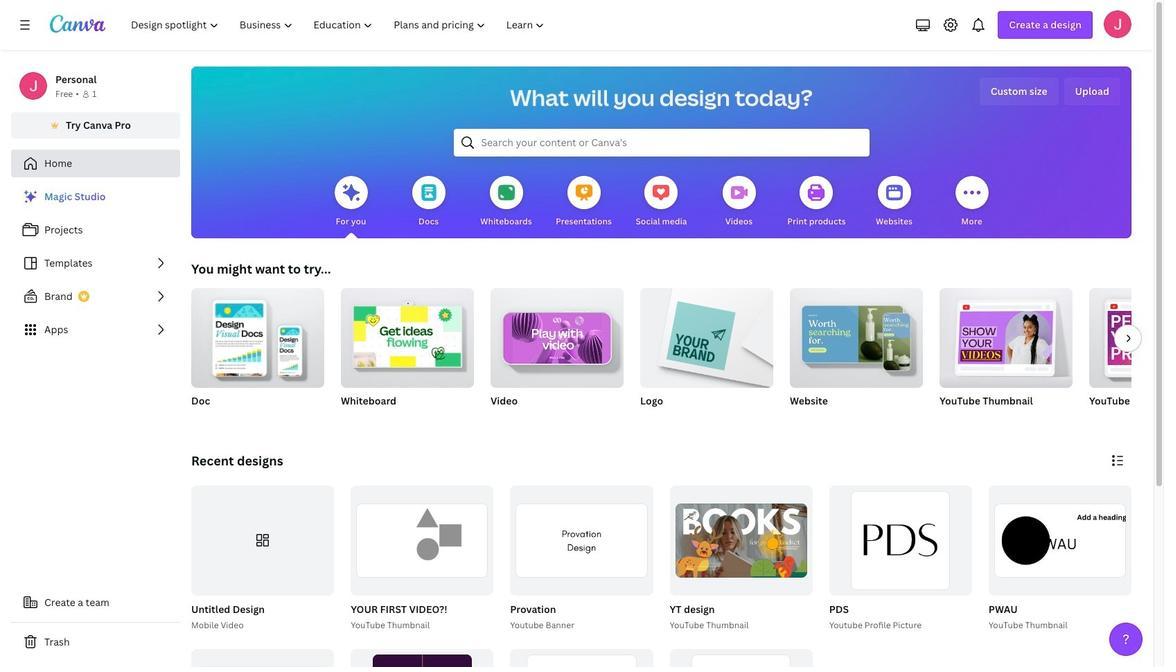 Task type: describe. For each thing, give the bounding box(es) containing it.
Search search field
[[481, 130, 841, 156]]

top level navigation element
[[122, 11, 557, 39]]



Task type: locate. For each thing, give the bounding box(es) containing it.
None search field
[[453, 129, 869, 157]]

list
[[11, 183, 180, 344]]

group
[[191, 283, 324, 425], [191, 283, 324, 388], [341, 283, 474, 425], [341, 283, 474, 388], [491, 283, 624, 425], [491, 283, 624, 388], [640, 283, 773, 425], [640, 283, 773, 388], [790, 283, 923, 425], [790, 283, 923, 388], [940, 283, 1073, 425], [940, 283, 1073, 388], [1089, 288, 1164, 425], [1089, 288, 1164, 388], [188, 486, 334, 632], [191, 486, 334, 596], [348, 486, 494, 632], [351, 486, 494, 596], [507, 486, 653, 632], [510, 486, 653, 596], [667, 486, 812, 632], [826, 486, 972, 632], [986, 486, 1131, 632], [989, 486, 1131, 596], [351, 649, 494, 667], [510, 649, 653, 667], [670, 649, 812, 667]]

james peterson image
[[1104, 10, 1131, 38]]



Task type: vqa. For each thing, say whether or not it's contained in the screenshot.
group
yes



